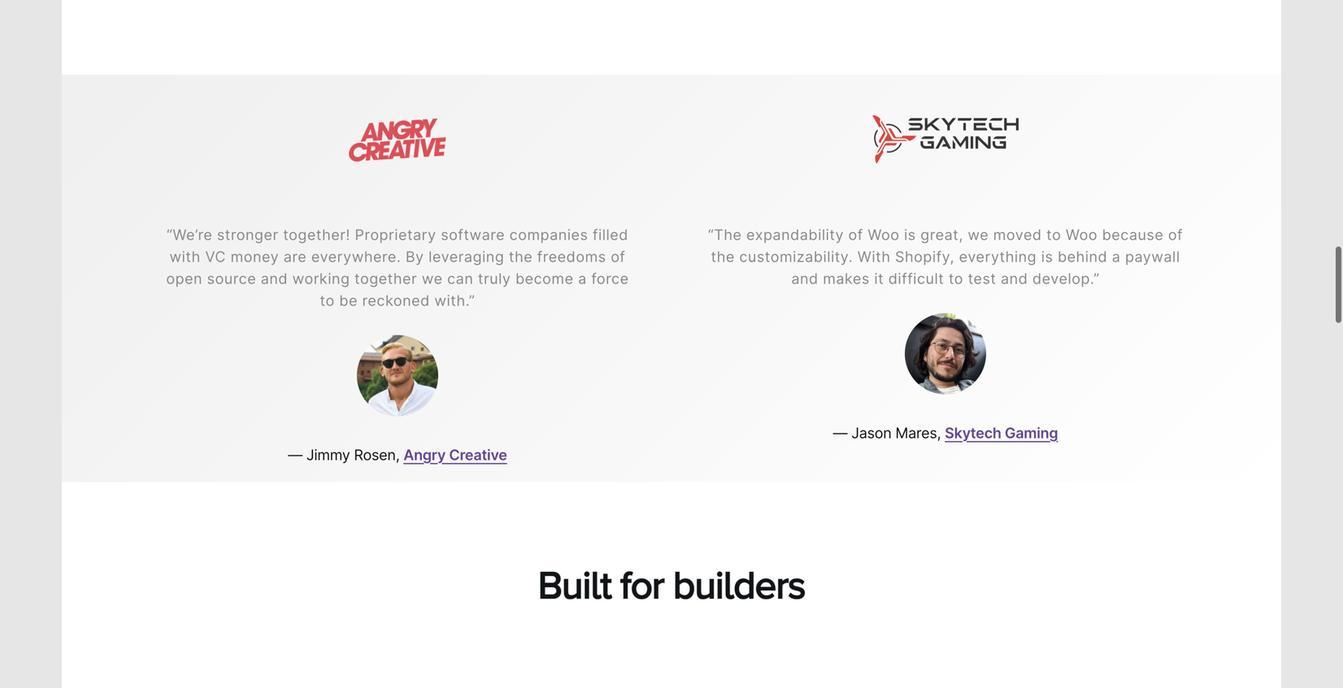 Task type: locate. For each thing, give the bounding box(es) containing it.
1 vertical spatial to
[[949, 270, 964, 288]]

built
[[538, 563, 611, 606]]

1 horizontal spatial —
[[833, 424, 848, 442]]

open
[[166, 270, 203, 288]]

1 horizontal spatial and
[[791, 270, 819, 288]]

and down money
[[261, 270, 288, 288]]

to
[[1047, 226, 1061, 244], [949, 270, 964, 288], [320, 292, 335, 310]]

a
[[1112, 248, 1121, 266], [578, 270, 587, 288]]

of
[[848, 226, 863, 244], [1168, 226, 1183, 244], [611, 248, 626, 266]]

and down everything
[[1001, 270, 1028, 288]]

0 horizontal spatial and
[[261, 270, 288, 288]]

of down filled
[[611, 248, 626, 266]]

woo up the behind
[[1066, 226, 1098, 244]]

— left jason
[[833, 424, 848, 442]]

because
[[1102, 226, 1164, 244]]

is
[[904, 226, 916, 244], [1041, 248, 1053, 266]]

difficult
[[888, 270, 944, 288]]

to left test at right
[[949, 270, 964, 288]]

— for — jason mares, skytech gaming
[[833, 424, 848, 442]]

— left jimmy
[[288, 446, 302, 464]]

1 vertical spatial a
[[578, 270, 587, 288]]

to up the behind
[[1047, 226, 1061, 244]]

the up the become
[[509, 248, 533, 266]]

woo
[[868, 226, 900, 244], [1066, 226, 1098, 244]]

the
[[509, 248, 533, 266], [711, 248, 735, 266]]

by
[[406, 248, 424, 266]]

angry creative link
[[404, 446, 507, 464]]

to left be
[[320, 292, 335, 310]]

0 vertical spatial —
[[833, 424, 848, 442]]

angry
[[404, 446, 446, 464]]

"the expandability of woo is great, we moved to woo because of the customizability. with shopify, everything is behind a paywall and makes it difficult to test and develop."
[[708, 226, 1183, 288]]

2 woo from the left
[[1066, 226, 1098, 244]]

0 horizontal spatial to
[[320, 292, 335, 310]]

a inside "we're stronger together! proprietary software companies filled with vc money are everywhere. by leveraging the freedoms of open source and working together we can truly become a force to be reckoned with."
[[578, 270, 587, 288]]

and
[[261, 270, 288, 288], [791, 270, 819, 288], [1001, 270, 1028, 288]]

1 the from the left
[[509, 248, 533, 266]]

1 and from the left
[[261, 270, 288, 288]]

1 horizontal spatial of
[[848, 226, 863, 244]]

1 horizontal spatial to
[[949, 270, 964, 288]]

0 vertical spatial to
[[1047, 226, 1061, 244]]

of up paywall
[[1168, 226, 1183, 244]]

gaming
[[1005, 424, 1058, 442]]

a down freedoms
[[578, 270, 587, 288]]

0 horizontal spatial of
[[611, 248, 626, 266]]

2 horizontal spatial to
[[1047, 226, 1061, 244]]

— jason mares, skytech gaming
[[833, 424, 1058, 442]]

we inside the '"the expandability of woo is great, we moved to woo because of the customizability. with shopify, everything is behind a paywall and makes it difficult to test and develop."'
[[968, 226, 989, 244]]

be
[[339, 292, 358, 310]]

filled
[[593, 226, 628, 244]]

great,
[[921, 226, 963, 244]]

2 vertical spatial to
[[320, 292, 335, 310]]

truly
[[478, 270, 511, 288]]

leveraging
[[429, 248, 504, 266]]

expandability
[[746, 226, 844, 244]]

0 horizontal spatial a
[[578, 270, 587, 288]]

the inside the '"the expandability of woo is great, we moved to woo because of the customizability. with shopify, everything is behind a paywall and makes it difficult to test and develop."'
[[711, 248, 735, 266]]

we down by
[[422, 270, 443, 288]]

reckoned
[[362, 292, 430, 310]]

we
[[968, 226, 989, 244], [422, 270, 443, 288]]

0 vertical spatial a
[[1112, 248, 1121, 266]]

a inside the '"the expandability of woo is great, we moved to woo because of the customizability. with shopify, everything is behind a paywall and makes it difficult to test and develop."'
[[1112, 248, 1121, 266]]

0 horizontal spatial —
[[288, 446, 302, 464]]

of inside "we're stronger together! proprietary software companies filled with vc money are everywhere. by leveraging the freedoms of open source and working together we can truly become a force to be reckoned with."
[[611, 248, 626, 266]]

2 the from the left
[[711, 248, 735, 266]]

is up develop."
[[1041, 248, 1053, 266]]

test
[[968, 270, 996, 288]]

1 horizontal spatial woo
[[1066, 226, 1098, 244]]

companies
[[510, 226, 588, 244]]

vc
[[205, 248, 226, 266]]

with
[[858, 248, 891, 266]]

together!
[[283, 226, 350, 244]]

1 horizontal spatial a
[[1112, 248, 1121, 266]]

shopify,
[[895, 248, 955, 266]]

jason
[[851, 424, 892, 442]]

to inside "we're stronger together! proprietary software companies filled with vc money are everywhere. by leveraging the freedoms of open source and working together we can truly become a force to be reckoned with."
[[320, 292, 335, 310]]

1 horizontal spatial we
[[968, 226, 989, 244]]

everywhere.
[[311, 248, 401, 266]]

freedoms
[[537, 248, 606, 266]]

built for builders
[[538, 563, 805, 606]]

it
[[874, 270, 884, 288]]

0 vertical spatial we
[[968, 226, 989, 244]]

woo up with
[[868, 226, 900, 244]]

0 horizontal spatial woo
[[868, 226, 900, 244]]

1 vertical spatial is
[[1041, 248, 1053, 266]]

everything
[[959, 248, 1037, 266]]

money
[[231, 248, 279, 266]]

0 horizontal spatial is
[[904, 226, 916, 244]]

and down 'customizability.'
[[791, 270, 819, 288]]

become
[[515, 270, 574, 288]]

rosen,
[[354, 446, 400, 464]]

0 horizontal spatial we
[[422, 270, 443, 288]]

1 vertical spatial —
[[288, 446, 302, 464]]

— for — jimmy rosen, angry creative
[[288, 446, 302, 464]]

—
[[833, 424, 848, 442], [288, 446, 302, 464]]

creative
[[449, 446, 507, 464]]

is up shopify,
[[904, 226, 916, 244]]

the down "the
[[711, 248, 735, 266]]

we up everything
[[968, 226, 989, 244]]

force
[[591, 270, 629, 288]]

"we're stronger together! proprietary software companies filled with vc money are everywhere. by leveraging the freedoms of open source and working together we can truly become a force to be reckoned with."
[[166, 226, 629, 310]]

2 horizontal spatial of
[[1168, 226, 1183, 244]]

of up with
[[848, 226, 863, 244]]

0 horizontal spatial the
[[509, 248, 533, 266]]

skytech gaming link
[[945, 424, 1058, 442]]

2 horizontal spatial and
[[1001, 270, 1028, 288]]

— jimmy rosen, angry creative
[[288, 446, 507, 464]]

a down because
[[1112, 248, 1121, 266]]

1 horizontal spatial the
[[711, 248, 735, 266]]

1 vertical spatial we
[[422, 270, 443, 288]]

"we're
[[167, 226, 212, 244]]



Task type: vqa. For each thing, say whether or not it's contained in the screenshot.
Service Navigation Menu element
no



Task type: describe. For each thing, give the bounding box(es) containing it.
behind
[[1058, 248, 1108, 266]]

makes
[[823, 270, 870, 288]]

1 horizontal spatial is
[[1041, 248, 1053, 266]]

with."
[[434, 292, 475, 310]]

for
[[620, 563, 664, 606]]

1 woo from the left
[[868, 226, 900, 244]]

we inside "we're stronger together! proprietary software companies filled with vc money are everywhere. by leveraging the freedoms of open source and working together we can truly become a force to be reckoned with."
[[422, 270, 443, 288]]

develop."
[[1033, 270, 1100, 288]]

"the
[[708, 226, 742, 244]]

customizability.
[[739, 248, 853, 266]]

mares,
[[896, 424, 941, 442]]

working
[[292, 270, 350, 288]]

and inside "we're stronger together! proprietary software companies filled with vc money are everywhere. by leveraging the freedoms of open source and working together we can truly become a force to be reckoned with."
[[261, 270, 288, 288]]

are
[[284, 248, 307, 266]]

with
[[170, 248, 201, 266]]

together
[[355, 270, 417, 288]]

paywall
[[1125, 248, 1180, 266]]

proprietary
[[355, 226, 436, 244]]

the inside "we're stronger together! proprietary software companies filled with vc money are everywhere. by leveraging the freedoms of open source and working together we can truly become a force to be reckoned with."
[[509, 248, 533, 266]]

builders
[[673, 563, 805, 606]]

stronger
[[217, 226, 279, 244]]

moved
[[993, 226, 1042, 244]]

source
[[207, 270, 256, 288]]

skytech
[[945, 424, 1001, 442]]

jimmy
[[306, 446, 350, 464]]

can
[[447, 270, 474, 288]]

0 vertical spatial is
[[904, 226, 916, 244]]

software
[[441, 226, 505, 244]]

3 and from the left
[[1001, 270, 1028, 288]]

2 and from the left
[[791, 270, 819, 288]]



